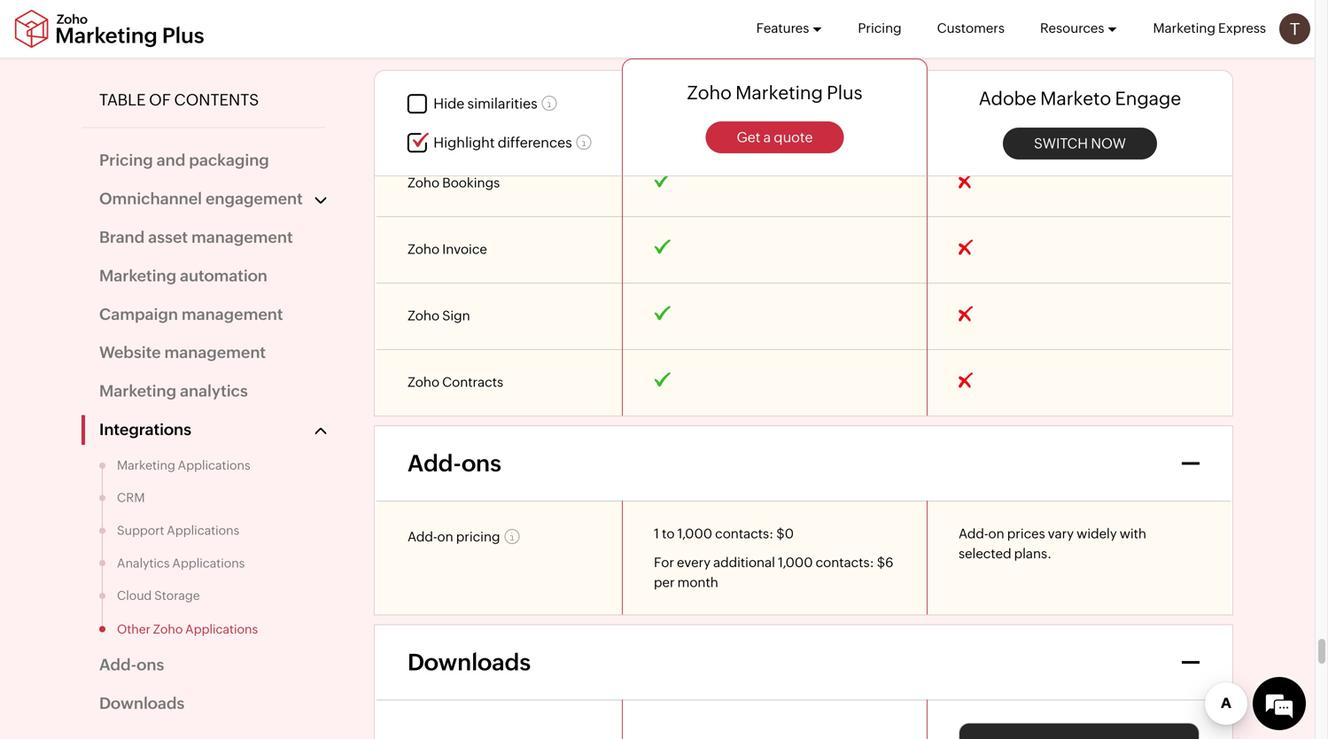 Task type: describe. For each thing, give the bounding box(es) containing it.
switch now link
[[1003, 127, 1157, 159]]

add- inside the 'add-on prices vary widely with selected plans.'
[[959, 526, 989, 541]]

now
[[1091, 135, 1126, 151]]

adobe marketo engage
[[979, 88, 1182, 109]]

features link
[[757, 0, 823, 57]]

1,000 inside for every additional 1,000 contacts: $6 per month
[[778, 555, 813, 570]]

on
[[989, 526, 1005, 541]]

marketing applications
[[117, 458, 250, 472]]

resources link
[[1040, 0, 1118, 57]]

selected
[[959, 546, 1012, 561]]

add-on prices vary widely with selected plans.
[[959, 526, 1147, 561]]

pricing link
[[858, 0, 902, 57]]

support
[[117, 523, 164, 537]]

cloud storage
[[117, 588, 200, 603]]

features
[[757, 20, 809, 36]]

analytics applications
[[117, 556, 245, 570]]

of
[[149, 91, 171, 109]]

contacts: inside for every additional 1,000 contacts: $6 per month
[[816, 555, 874, 570]]

0 vertical spatial management
[[191, 228, 293, 246]]

marketing for marketing automation
[[99, 267, 176, 285]]

marketing for marketing analytics
[[99, 382, 176, 400]]

quote
[[774, 129, 813, 146]]

zoho marketingplus logo image
[[13, 9, 206, 48]]

widely
[[1077, 526, 1117, 541]]

customers
[[937, 20, 1005, 36]]

0 vertical spatial add-ons
[[408, 450, 502, 476]]

analytics
[[117, 556, 170, 570]]

$6
[[877, 555, 894, 570]]

storage
[[154, 588, 200, 603]]

marketing express
[[1153, 20, 1266, 36]]

and
[[157, 151, 186, 169]]

terry turtle image
[[1280, 13, 1311, 44]]

cloud
[[117, 588, 152, 603]]

1 horizontal spatial zoho
[[687, 82, 732, 103]]

1 vertical spatial ons
[[137, 656, 164, 674]]

to
[[662, 526, 675, 541]]

highlight differences
[[434, 134, 572, 151]]

table
[[99, 91, 146, 109]]

get a quote link
[[706, 122, 844, 153]]

campaign
[[99, 305, 178, 323]]

applications for support applications
[[167, 523, 239, 537]]

with
[[1120, 526, 1147, 541]]

0 vertical spatial add-
[[408, 450, 462, 476]]

marketing analytics
[[99, 382, 248, 400]]

for every additional 1,000 contacts: $6 per month
[[654, 555, 894, 590]]

get
[[737, 129, 761, 146]]

resources
[[1040, 20, 1105, 36]]

website
[[99, 343, 161, 362]]

$0
[[777, 526, 794, 541]]

applications for analytics applications
[[172, 556, 245, 570]]

a
[[764, 129, 771, 146]]

switch
[[1034, 135, 1088, 151]]

0 horizontal spatial add-
[[99, 656, 137, 674]]

asset
[[148, 228, 188, 246]]

automation
[[180, 267, 268, 285]]

marketo
[[1041, 88, 1112, 109]]

plus
[[827, 82, 863, 103]]

customers link
[[937, 0, 1005, 57]]

0 vertical spatial ons
[[462, 450, 502, 476]]

table of contents
[[99, 91, 259, 109]]

express
[[1219, 20, 1266, 36]]

1 vertical spatial zoho
[[153, 622, 183, 636]]



Task type: vqa. For each thing, say whether or not it's contained in the screenshot.
"additional"
yes



Task type: locate. For each thing, give the bounding box(es) containing it.
add-ons
[[408, 450, 502, 476], [99, 656, 164, 674]]

0 horizontal spatial pricing
[[99, 151, 153, 169]]

marketing up campaign
[[99, 267, 176, 285]]

hide
[[434, 95, 465, 112]]

1
[[654, 526, 659, 541]]

0 vertical spatial contacts:
[[715, 526, 774, 541]]

0 horizontal spatial downloads
[[99, 694, 185, 712]]

1 horizontal spatial add-
[[408, 450, 462, 476]]

2 vertical spatial add-
[[99, 656, 137, 674]]

zoho
[[687, 82, 732, 103], [153, 622, 183, 636]]

marketing
[[1153, 20, 1216, 36], [736, 82, 823, 103], [99, 267, 176, 285], [99, 382, 176, 400], [117, 458, 175, 472]]

1,000 right to on the bottom of the page
[[678, 526, 713, 541]]

0 vertical spatial 1,000
[[678, 526, 713, 541]]

omnichannel
[[99, 190, 202, 208]]

pricing left and
[[99, 151, 153, 169]]

support applications
[[117, 523, 239, 537]]

0 vertical spatial downloads
[[408, 649, 531, 675]]

1 vertical spatial downloads
[[99, 694, 185, 712]]

add-
[[408, 450, 462, 476], [959, 526, 989, 541], [99, 656, 137, 674]]

1 horizontal spatial add-ons
[[408, 450, 502, 476]]

pricing
[[858, 20, 902, 36], [99, 151, 153, 169]]

integrations
[[99, 420, 191, 439]]

omnichannel engagement
[[99, 190, 303, 208]]

0 vertical spatial pricing
[[858, 20, 902, 36]]

engagement
[[206, 190, 303, 208]]

crm
[[117, 491, 145, 505]]

contacts:
[[715, 526, 774, 541], [816, 555, 874, 570]]

2 vertical spatial management
[[164, 343, 266, 362]]

contacts: left $6
[[816, 555, 874, 570]]

management for website management
[[164, 343, 266, 362]]

management
[[191, 228, 293, 246], [182, 305, 283, 323], [164, 343, 266, 362]]

marketing up get a quote
[[736, 82, 823, 103]]

zoho up get a quote link
[[687, 82, 732, 103]]

1 vertical spatial add-
[[959, 526, 989, 541]]

other
[[117, 622, 151, 636]]

0 vertical spatial zoho
[[687, 82, 732, 103]]

applications up analytics applications
[[167, 523, 239, 537]]

1 horizontal spatial ons
[[462, 450, 502, 476]]

1,000 down $0
[[778, 555, 813, 570]]

applications down storage
[[185, 622, 258, 636]]

applications down the analytics
[[178, 458, 250, 472]]

engage
[[1115, 88, 1182, 109]]

prices
[[1007, 526, 1046, 541]]

1,000
[[678, 526, 713, 541], [778, 555, 813, 570]]

pricing for pricing and packaging
[[99, 151, 153, 169]]

1 vertical spatial management
[[182, 305, 283, 323]]

pricing for pricing
[[858, 20, 902, 36]]

management down automation
[[182, 305, 283, 323]]

every
[[677, 555, 711, 570]]

for
[[654, 555, 674, 570]]

plans.
[[1014, 546, 1052, 561]]

1 horizontal spatial pricing
[[858, 20, 902, 36]]

1 vertical spatial add-ons
[[99, 656, 164, 674]]

switch now
[[1034, 135, 1126, 151]]

campaign management
[[99, 305, 283, 323]]

month
[[678, 575, 719, 590]]

zoho marketing plus
[[687, 82, 863, 103]]

management for campaign management
[[182, 305, 283, 323]]

2 horizontal spatial add-
[[959, 526, 989, 541]]

brand asset management
[[99, 228, 293, 246]]

additional
[[713, 555, 775, 570]]

website management
[[99, 343, 266, 362]]

marketing express link
[[1153, 0, 1266, 57]]

other zoho applications
[[117, 622, 258, 636]]

marketing down integrations
[[117, 458, 175, 472]]

0 horizontal spatial contacts:
[[715, 526, 774, 541]]

1 vertical spatial contacts:
[[816, 555, 874, 570]]

contents
[[174, 91, 259, 109]]

1 horizontal spatial contacts:
[[816, 555, 874, 570]]

differences
[[498, 134, 572, 151]]

marketing left the express
[[1153, 20, 1216, 36]]

marketing for marketing express
[[1153, 20, 1216, 36]]

analytics
[[180, 382, 248, 400]]

0 horizontal spatial zoho
[[153, 622, 183, 636]]

0 horizontal spatial ons
[[137, 656, 164, 674]]

highlight
[[434, 134, 495, 151]]

0 horizontal spatial 1,000
[[678, 526, 713, 541]]

packaging
[[189, 151, 269, 169]]

per
[[654, 575, 675, 590]]

contacts: up "additional"
[[715, 526, 774, 541]]

similarities
[[468, 95, 538, 112]]

get a quote
[[737, 129, 813, 146]]

zoho right other
[[153, 622, 183, 636]]

adobe
[[979, 88, 1037, 109]]

downloads
[[408, 649, 531, 675], [99, 694, 185, 712]]

marketing for marketing applications
[[117, 458, 175, 472]]

applications for marketing applications
[[178, 458, 250, 472]]

management up the analytics
[[164, 343, 266, 362]]

1 to 1,000 contacts: $0
[[654, 526, 794, 541]]

hide similarities
[[434, 95, 538, 112]]

applications
[[178, 458, 250, 472], [167, 523, 239, 537], [172, 556, 245, 570], [185, 622, 258, 636]]

brand
[[99, 228, 145, 246]]

ons
[[462, 450, 502, 476], [137, 656, 164, 674]]

pricing up plus
[[858, 20, 902, 36]]

1 vertical spatial pricing
[[99, 151, 153, 169]]

1 horizontal spatial downloads
[[408, 649, 531, 675]]

marketing up integrations
[[99, 382, 176, 400]]

0 horizontal spatial add-ons
[[99, 656, 164, 674]]

1 vertical spatial 1,000
[[778, 555, 813, 570]]

marketing automation
[[99, 267, 268, 285]]

pricing and packaging
[[99, 151, 269, 169]]

management down engagement
[[191, 228, 293, 246]]

applications down support applications
[[172, 556, 245, 570]]

vary
[[1048, 526, 1074, 541]]

1 horizontal spatial 1,000
[[778, 555, 813, 570]]



